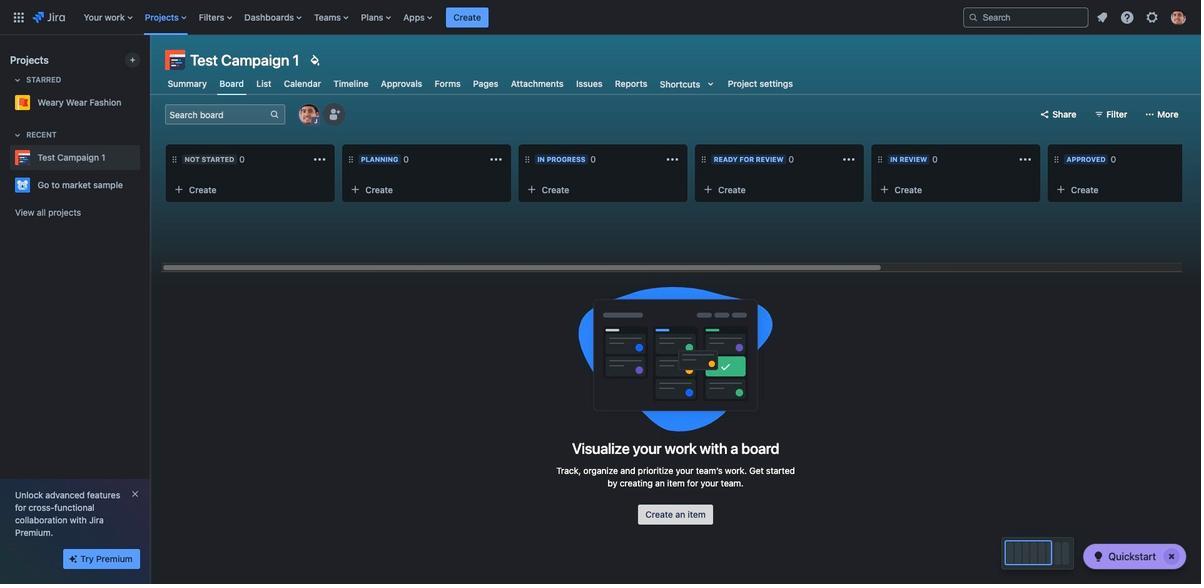 Task type: vqa. For each thing, say whether or not it's contained in the screenshot.
search box
yes



Task type: describe. For each thing, give the bounding box(es) containing it.
Search field
[[963, 7, 1089, 27]]

2 collapse image from the left
[[1174, 152, 1189, 167]]

set project background image
[[307, 53, 322, 68]]

sidebar navigation image
[[136, 50, 164, 75]]

1 horizontal spatial list
[[1091, 6, 1194, 28]]

primary element
[[8, 0, 953, 35]]

dismiss quickstart image
[[1162, 547, 1182, 567]]

1 collapse image from the left
[[998, 152, 1013, 167]]

collapse starred projects image
[[10, 73, 25, 88]]

help image
[[1120, 10, 1135, 25]]

1 column actions image from the left
[[312, 152, 327, 167]]

your profile and settings image
[[1171, 10, 1186, 25]]

3 column actions image from the left
[[1018, 152, 1033, 167]]

remove from starred image
[[136, 95, 151, 110]]



Task type: locate. For each thing, give the bounding box(es) containing it.
Search board field
[[166, 106, 270, 123]]

column actions image
[[665, 152, 680, 167], [841, 152, 856, 167]]

add to starred image
[[136, 178, 151, 193]]

collapse image
[[998, 152, 1013, 167], [1174, 152, 1189, 167]]

create project image
[[128, 55, 138, 65]]

0 horizontal spatial list
[[77, 0, 953, 35]]

1 column actions image from the left
[[665, 152, 680, 167]]

2 horizontal spatial column actions image
[[1018, 152, 1033, 167]]

0 horizontal spatial column actions image
[[665, 152, 680, 167]]

list
[[77, 0, 953, 35], [1091, 6, 1194, 28]]

None search field
[[963, 7, 1089, 27]]

tab list
[[150, 73, 805, 95]]

2 column actions image from the left
[[841, 152, 856, 167]]

list item
[[446, 0, 489, 35]]

1 horizontal spatial column actions image
[[489, 152, 504, 167]]

banner
[[0, 0, 1201, 35]]

search image
[[968, 12, 978, 22]]

0 horizontal spatial collapse image
[[998, 152, 1013, 167]]

1 horizontal spatial column actions image
[[841, 152, 856, 167]]

1 horizontal spatial collapse image
[[1174, 152, 1189, 167]]

0 horizontal spatial column actions image
[[312, 152, 327, 167]]

collapse recent projects image
[[10, 128, 25, 143]]

add to starred image
[[136, 150, 151, 165]]

settings image
[[1145, 10, 1160, 25]]

close premium upgrade banner image
[[130, 489, 140, 499]]

notifications image
[[1095, 10, 1110, 25]]

2 column actions image from the left
[[489, 152, 504, 167]]

column actions image
[[312, 152, 327, 167], [489, 152, 504, 167], [1018, 152, 1033, 167]]

jira image
[[33, 10, 65, 25], [33, 10, 65, 25]]

appswitcher icon image
[[11, 10, 26, 25]]



